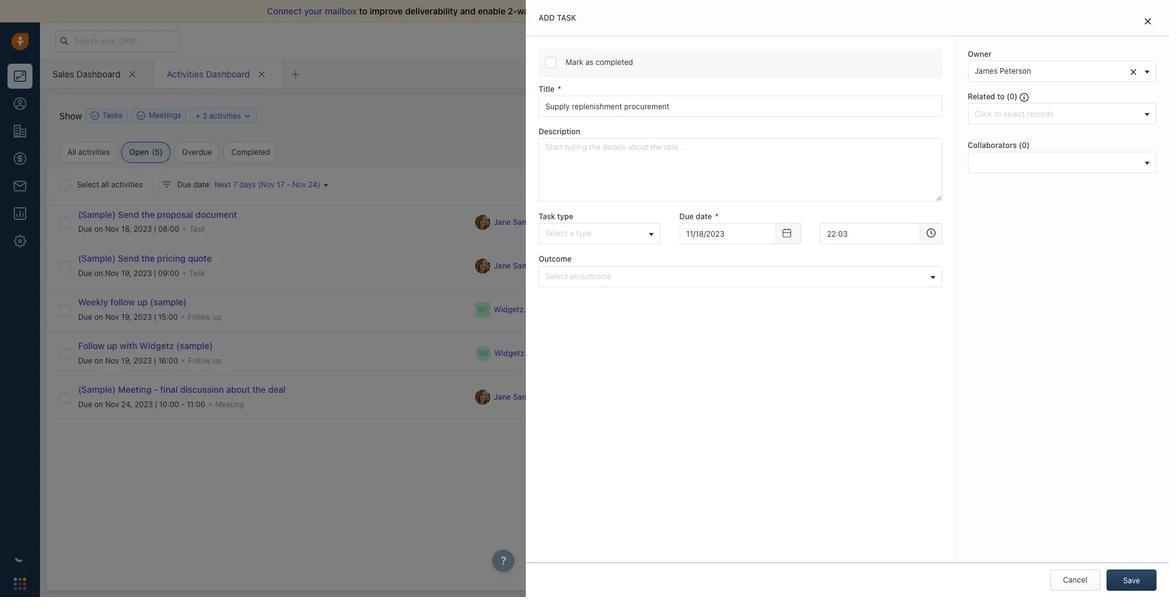 Task type: vqa. For each thing, say whether or not it's contained in the screenshot.
leftmost '+'
yes



Task type: describe. For each thing, give the bounding box(es) containing it.
save button
[[1107, 570, 1157, 591]]

3 jane sampleton (sample) from the top
[[494, 393, 586, 402]]

due on nov 18, 2023 | 08:00
[[78, 224, 179, 234]]

sync
[[536, 6, 555, 16]]

jane sampleton (sample) link for (sample) send the pricing quote
[[494, 261, 586, 271]]

11:00
[[187, 399, 205, 409]]

| for (sample)
[[154, 312, 156, 321]]

and
[[460, 6, 476, 16]]

add inside × tab panel
[[539, 13, 555, 22]]

7
[[233, 180, 237, 189]]

final
[[160, 384, 178, 395]]

connect for connect your mailbox to improve deliverability and enable 2-way sync of email conversations.
[[267, 6, 302, 16]]

microsoft teams
[[909, 176, 968, 186]]

connect video conferencing + calendar
[[837, 159, 979, 168]]

due on nov 24, 2023 | 10:00 - 11:00
[[78, 399, 205, 409]]

due for (sample) send the proposal document
[[78, 224, 92, 234]]

0 vertical spatial type
[[557, 212, 573, 221]]

Title text field
[[539, 96, 942, 117]]

send for proposal
[[118, 209, 139, 220]]

select an outcome
[[546, 271, 611, 281]]

activities for all
[[111, 180, 143, 189]]

way
[[517, 6, 534, 16]]

all
[[101, 180, 109, 189]]

2023 for proposal
[[134, 224, 152, 234]]

2023 for (sample)
[[134, 312, 152, 321]]

2-
[[508, 6, 517, 16]]

widgetz.io for follow up with widgetz (sample)
[[494, 349, 533, 358]]

( right configure
[[1007, 92, 1010, 101]]

activities for 3
[[209, 111, 241, 120]]

2 vertical spatial the
[[252, 384, 266, 395]]

mark as completed
[[566, 57, 634, 67]]

add task button
[[602, 105, 661, 126]]

widgetz.io (sample) link for follow up with widgetz (sample)
[[494, 348, 567, 359]]

the for pricing
[[141, 253, 155, 264]]

due date:
[[177, 180, 211, 189]]

follow up for follow up with widgetz (sample)
[[188, 356, 222, 365]]

freshworks switcher image
[[14, 578, 26, 590]]

× tab panel
[[526, 0, 1169, 597]]

add task inside button
[[624, 111, 655, 120]]

select an outcome button
[[539, 266, 942, 287]]

task inside button
[[640, 111, 655, 120]]

1 horizontal spatial days
[[894, 36, 910, 44]]

my
[[841, 128, 853, 138]]

configure widgets
[[966, 97, 1030, 107]]

| for pricing
[[154, 268, 156, 278]]

Search your CRM... text field
[[55, 30, 180, 52]]

about
[[226, 384, 250, 395]]

24
[[308, 180, 318, 189]]

jane sampleton (sample) for (sample) send the pricing quote
[[494, 261, 586, 271]]

overdue
[[182, 147, 212, 157]]

3 jane sampleton (sample) link from the top
[[494, 392, 586, 403]]

in
[[877, 36, 883, 44]]

+ inside button
[[196, 111, 200, 120]]

due for (sample) meeting - final discussion about the deal
[[78, 399, 92, 409]]

due for (sample) send the pricing quote
[[78, 268, 92, 278]]

sales dashboard
[[52, 68, 121, 79]]

dashboard for activities dashboard
[[206, 68, 250, 79]]

select a type button
[[539, 223, 661, 245]]

mark for document
[[724, 217, 742, 227]]

task for quote
[[189, 268, 205, 278]]

17 nov
[[841, 222, 868, 233]]

date:
[[193, 180, 211, 189]]

+1 for quote
[[596, 261, 604, 270]]

0 horizontal spatial 17
[[277, 180, 285, 189]]

(sample) meeting - final discussion about the deal
[[78, 384, 286, 395]]

completed
[[231, 147, 270, 157]]

any
[[1003, 533, 1015, 542]]

explore plans
[[933, 36, 982, 45]]

2023 for widgetz
[[134, 356, 152, 365]]

mark complete button for (sample) send the proposal document
[[706, 212, 783, 233]]

you don't have any links.
[[949, 533, 1036, 542]]

(sample) send the proposal document link
[[78, 209, 237, 220]]

×
[[1130, 64, 1138, 78]]

weekly follow up (sample)
[[78, 297, 187, 308]]

1 vertical spatial 0
[[1022, 141, 1027, 150]]

18,
[[121, 224, 131, 234]]

open ( 5 )
[[129, 147, 163, 157]]

(sample) for (sample) meeting - final discussion about the deal
[[78, 384, 116, 395]]

task type
[[539, 212, 573, 221]]

the for proposal
[[141, 209, 155, 220]]

none text field inside × tab panel
[[820, 223, 921, 245]]

send email image
[[1046, 35, 1054, 46]]

(sample) send the pricing quote link
[[78, 253, 212, 264]]

outcome
[[581, 271, 611, 281]]

due on nov 19, 2023 | 16:00
[[78, 356, 178, 365]]

you
[[949, 533, 962, 542]]

3
[[203, 111, 207, 120]]

0 vertical spatial to
[[359, 6, 368, 16]]

0 horizontal spatial -
[[154, 384, 158, 395]]

cancel
[[1063, 575, 1088, 585]]

on for weekly follow up (sample)
[[94, 312, 103, 321]]

more
[[772, 111, 790, 120]]

21
[[885, 36, 892, 44]]

conferencing
[[892, 159, 939, 168]]

sales
[[52, 68, 74, 79]]

outcome
[[539, 255, 572, 264]]

of
[[557, 6, 566, 16]]

open
[[129, 147, 149, 157]]

Click to select records search field
[[972, 108, 1141, 121]]

up right 15:00
[[213, 312, 222, 321]]

trial
[[845, 36, 857, 44]]

widgetz.io for weekly follow up (sample)
[[494, 305, 533, 314]]

description
[[539, 127, 580, 136]]

activities
[[167, 68, 204, 79]]

show
[[59, 110, 82, 121]]

have
[[984, 533, 1001, 542]]

follow for follow up with widgetz (sample)
[[188, 356, 211, 365]]

next 7 days ( nov 17 - nov 24 )
[[214, 180, 320, 189]]

Start typing the details about the task… text field
[[539, 138, 942, 202]]

due date
[[680, 212, 712, 221]]

1 vertical spatial follow
[[78, 341, 105, 351]]

08:00
[[158, 224, 179, 234]]

widgetz.io (sample) for follow up with widgetz (sample)
[[494, 349, 567, 358]]

tasks
[[103, 111, 123, 120]]

0 horizontal spatial days
[[239, 180, 256, 189]]

don't
[[964, 533, 982, 542]]

ends
[[859, 36, 875, 44]]

down image
[[243, 112, 252, 120]]

task for document
[[189, 224, 205, 234]]

-- text field
[[680, 223, 777, 245]]

with
[[120, 341, 137, 351]]

sampleton for (sample) send the proposal document
[[513, 217, 552, 227]]

follow
[[110, 297, 135, 308]]

on for (sample) meeting - final discussion about the deal
[[94, 399, 103, 409]]

(sample) send the proposal document
[[78, 209, 237, 220]]

quote
[[188, 253, 212, 264]]

mark complete button for (sample) send the pricing quote
[[706, 255, 783, 277]]

weekly follow up (sample) link
[[78, 297, 187, 308]]

document
[[195, 209, 237, 220]]



Task type: locate. For each thing, give the bounding box(es) containing it.
2 vertical spatial mark
[[724, 261, 742, 270]]

follow up with widgetz (sample)
[[78, 341, 213, 351]]

add left of on the left top of the page
[[539, 13, 555, 22]]

dashboard right the sales
[[77, 68, 121, 79]]

mark right date at the right of page
[[724, 217, 742, 227]]

0 vertical spatial follow up
[[188, 312, 222, 321]]

1 horizontal spatial calendar
[[948, 159, 979, 168]]

mark inside × tab panel
[[566, 57, 584, 67]]

your
[[304, 6, 323, 16]]

0 horizontal spatial task
[[557, 13, 576, 22]]

1 send from the top
[[118, 209, 139, 220]]

3 jane from the top
[[494, 393, 511, 402]]

jane sampleton (sample)
[[494, 217, 586, 227], [494, 261, 586, 271], [494, 393, 586, 402]]

0 vertical spatial sampleton
[[513, 217, 552, 227]]

mark left as
[[566, 57, 584, 67]]

1 vertical spatial widgetz.io
[[494, 349, 533, 358]]

0 vertical spatial task
[[557, 13, 576, 22]]

up right follow
[[137, 297, 148, 308]]

1 mark complete button from the top
[[706, 212, 783, 233]]

0 vertical spatial widgetz.io (sample)
[[494, 305, 567, 314]]

2 mark complete button from the top
[[706, 255, 783, 277]]

meeting up due on nov 24, 2023 | 10:00 - 11:00
[[118, 384, 152, 395]]

1 vertical spatial (sample)
[[78, 253, 116, 264]]

1 jane sampleton (sample) link from the top
[[494, 217, 586, 228]]

widgets
[[1003, 97, 1030, 107]]

the up due on nov 18, 2023 | 08:00
[[141, 209, 155, 220]]

0 vertical spatial the
[[141, 209, 155, 220]]

1 horizontal spatial +
[[941, 159, 946, 168]]

add left meeting
[[707, 111, 721, 120]]

(sample)
[[78, 209, 116, 220], [78, 253, 116, 264], [78, 384, 116, 395]]

follow up right 15:00
[[188, 312, 222, 321]]

1 sampleton from the top
[[513, 217, 552, 227]]

the left pricing
[[141, 253, 155, 264]]

0 vertical spatial add task
[[539, 13, 576, 22]]

| left 16:00
[[154, 356, 156, 365]]

due
[[177, 180, 191, 189], [680, 212, 694, 221], [78, 224, 92, 234], [78, 268, 92, 278], [78, 312, 92, 321], [78, 356, 92, 365], [78, 399, 92, 409]]

2023 right "18,"
[[134, 224, 152, 234]]

(
[[1007, 92, 1010, 101], [1019, 141, 1022, 150], [152, 147, 155, 157], [258, 180, 261, 189]]

( right 7 at the left top of the page
[[258, 180, 261, 189]]

0 vertical spatial task
[[539, 212, 555, 221]]

2 mark complete from the top
[[724, 261, 777, 270]]

your
[[828, 36, 843, 44]]

+1 for document
[[596, 217, 604, 227]]

on for (sample) send the proposal document
[[94, 224, 103, 234]]

( right collaborators
[[1019, 141, 1022, 150]]

explore
[[933, 36, 960, 45]]

1 horizontal spatial meeting
[[215, 399, 244, 409]]

1 vertical spatial mark complete
[[724, 261, 777, 270]]

1 vertical spatial +
[[941, 159, 946, 168]]

+1 right task type
[[596, 217, 604, 227]]

calendar
[[855, 128, 891, 138], [948, 159, 979, 168]]

up
[[137, 297, 148, 308], [213, 312, 222, 321], [107, 341, 117, 351], [213, 356, 222, 365]]

on for (sample) send the pricing quote
[[94, 268, 103, 278]]

activities inside button
[[209, 111, 241, 120]]

2 sampleton from the top
[[513, 261, 552, 271]]

connect for connect video conferencing + calendar
[[837, 159, 868, 168]]

15:00
[[158, 312, 178, 321]]

1 vertical spatial jane
[[494, 261, 511, 271]]

connect left the your
[[267, 6, 302, 16]]

2 vertical spatial activities
[[111, 180, 143, 189]]

19, down with
[[121, 356, 131, 365]]

add meeting
[[707, 111, 752, 120]]

1 vertical spatial widgetz.io (sample) link
[[494, 348, 567, 359]]

1 vertical spatial complete
[[744, 261, 777, 270]]

1 dashboard from the left
[[77, 68, 121, 79]]

1 vertical spatial widgetz.io (sample)
[[494, 349, 567, 358]]

1 vertical spatial select
[[546, 229, 568, 238]]

send
[[118, 209, 139, 220], [118, 253, 139, 264]]

dashboard
[[77, 68, 121, 79], [206, 68, 250, 79]]

1 (sample) from the top
[[78, 209, 116, 220]]

0 vertical spatial follow
[[188, 312, 211, 321]]

0 vertical spatial days
[[894, 36, 910, 44]]

the
[[141, 209, 155, 220], [141, 253, 155, 264], [252, 384, 266, 395]]

19, down (sample) send the pricing quote on the left top of page
[[121, 268, 131, 278]]

send up due on nov 19, 2023 | 09:00
[[118, 253, 139, 264]]

meeting
[[118, 384, 152, 395], [215, 399, 244, 409]]

2 vertical spatial task
[[189, 268, 205, 278]]

plans
[[963, 36, 982, 45]]

type right a
[[576, 229, 592, 238]]

add for add task button
[[624, 111, 638, 120]]

2023 down weekly follow up (sample) link at the left of page
[[134, 312, 152, 321]]

on left 24,
[[94, 399, 103, 409]]

0 horizontal spatial meeting
[[118, 384, 152, 395]]

1 vertical spatial activities
[[78, 147, 110, 157]]

follow left with
[[78, 341, 105, 351]]

due on nov 19, 2023 | 09:00
[[78, 268, 179, 278]]

0 horizontal spatial connect
[[267, 6, 302, 16]]

add down completed
[[624, 111, 638, 120]]

1 vertical spatial mark complete button
[[706, 255, 783, 277]]

1 horizontal spatial to
[[998, 92, 1005, 101]]

jane
[[494, 217, 511, 227], [494, 261, 511, 271], [494, 393, 511, 402]]

add task inside × tab panel
[[539, 13, 576, 22]]

0 vertical spatial activities
[[209, 111, 241, 120]]

| left 09:00
[[154, 268, 156, 278]]

0 horizontal spatial 0
[[1010, 92, 1015, 101]]

related
[[968, 92, 996, 101]]

0 vertical spatial meeting
[[118, 384, 152, 395]]

0 vertical spatial calendar
[[855, 128, 891, 138]]

1 vertical spatial days
[[239, 180, 256, 189]]

1 19, from the top
[[121, 268, 131, 278]]

jane for (sample) send the pricing quote
[[494, 261, 511, 271]]

mark for quote
[[724, 261, 742, 270]]

configure widgets button
[[947, 95, 1037, 110]]

0 vertical spatial jane
[[494, 217, 511, 227]]

the left "deal"
[[252, 384, 266, 395]]

| left 10:00 on the bottom of the page
[[155, 399, 157, 409]]

1 vertical spatial connect
[[837, 159, 868, 168]]

0 vertical spatial mark complete button
[[706, 212, 783, 233]]

1 mark complete from the top
[[724, 217, 777, 227]]

1 horizontal spatial add
[[624, 111, 638, 120]]

2 vertical spatial -
[[181, 399, 185, 409]]

1 vertical spatial sampleton
[[513, 261, 552, 271]]

follow up with widgetz (sample) link
[[78, 341, 213, 351]]

2023 down (sample) send the pricing quote on the left top of page
[[134, 268, 152, 278]]

(sample) down all
[[78, 209, 116, 220]]

2 19, from the top
[[121, 312, 131, 321]]

3 (sample) from the top
[[78, 384, 116, 395]]

1 complete from the top
[[744, 217, 777, 227]]

up left with
[[107, 341, 117, 351]]

2 horizontal spatial add
[[707, 111, 721, 120]]

2 vertical spatial jane sampleton (sample)
[[494, 393, 586, 402]]

(sample) for (sample) send the pricing quote
[[78, 253, 116, 264]]

task inside × tab panel
[[539, 212, 555, 221]]

due on nov 19, 2023 | 15:00
[[78, 312, 178, 321]]

complete down start typing the details about the task… text field at the top of the page
[[744, 217, 777, 227]]

select left all
[[77, 180, 99, 189]]

0 vertical spatial send
[[118, 209, 139, 220]]

peterson
[[1000, 66, 1031, 76]]

1 vertical spatial task
[[640, 111, 655, 120]]

2023 for pricing
[[134, 268, 152, 278]]

1 vertical spatial -
[[154, 384, 158, 395]]

dashboard up '+ 3 activities' button
[[206, 68, 250, 79]]

2023 right 24,
[[135, 399, 153, 409]]

select
[[77, 180, 99, 189], [546, 229, 568, 238], [546, 271, 568, 281]]

mark complete button down start typing the details about the task… text field at the top of the page
[[706, 212, 783, 233]]

discussion
[[180, 384, 224, 395]]

all
[[67, 147, 76, 157]]

- left 24
[[287, 180, 290, 189]]

0 vertical spatial connect
[[267, 6, 302, 16]]

teams
[[945, 176, 968, 186]]

add inside button
[[624, 111, 638, 120]]

2 vertical spatial follow
[[188, 356, 211, 365]]

as
[[586, 57, 594, 67]]

follow up discussion
[[188, 356, 211, 365]]

owner
[[968, 49, 992, 59]]

+ left 3
[[196, 111, 200, 120]]

0 vertical spatial jane sampleton (sample)
[[494, 217, 586, 227]]

save
[[1123, 576, 1140, 585]]

1 vertical spatial task
[[189, 224, 205, 234]]

1 vertical spatial +1
[[596, 261, 604, 270]]

microsoft
[[909, 176, 943, 186]]

1 horizontal spatial 17
[[841, 222, 850, 233]]

mark complete right date at the right of page
[[724, 217, 777, 227]]

1 horizontal spatial type
[[576, 229, 592, 238]]

0 horizontal spatial dashboard
[[77, 68, 121, 79]]

2 vertical spatial jane
[[494, 393, 511, 402]]

task down document
[[189, 224, 205, 234]]

due for follow up with widgetz (sample)
[[78, 356, 92, 365]]

mailbox
[[325, 6, 357, 16]]

1 vertical spatial 19,
[[121, 312, 131, 321]]

follow up up discussion
[[188, 356, 222, 365]]

on down weekly
[[94, 312, 103, 321]]

connect left video on the top right of page
[[837, 159, 868, 168]]

select for select an outcome
[[546, 271, 568, 281]]

complete for (sample) send the proposal document
[[744, 217, 777, 227]]

0 vertical spatial widgetz.io
[[494, 305, 533, 314]]

up up discussion
[[213, 356, 222, 365]]

related to ( 0 )
[[968, 92, 1020, 101]]

1 vertical spatial 17
[[841, 222, 850, 233]]

2 vertical spatial jane sampleton (sample) link
[[494, 392, 586, 403]]

+ 3 activities
[[196, 111, 241, 120]]

2 +1 from the top
[[596, 261, 604, 270]]

send up due on nov 18, 2023 | 08:00
[[118, 209, 139, 220]]

1 jane from the top
[[494, 217, 511, 227]]

conversations.
[[592, 6, 653, 16]]

)
[[1015, 92, 1018, 101], [1027, 141, 1030, 150], [160, 147, 163, 157], [318, 180, 320, 189]]

type inside select a type button
[[576, 229, 592, 238]]

4 on from the top
[[94, 356, 103, 365]]

2 complete from the top
[[744, 261, 777, 270]]

2 vertical spatial select
[[546, 271, 568, 281]]

(sample) up due on nov 19, 2023 | 09:00
[[78, 253, 116, 264]]

enable
[[478, 6, 506, 16]]

to inside × tab panel
[[998, 92, 1005, 101]]

select for select a type
[[546, 229, 568, 238]]

+1 up the outcome
[[596, 261, 604, 270]]

task
[[539, 212, 555, 221], [189, 224, 205, 234], [189, 268, 205, 278]]

jane sampleton (sample) link for (sample) send the proposal document
[[494, 217, 586, 228]]

2 (sample) from the top
[[78, 253, 116, 264]]

dashboard for sales dashboard
[[77, 68, 121, 79]]

add meeting button
[[685, 105, 759, 126]]

task
[[557, 13, 576, 22], [640, 111, 655, 120]]

| for final
[[155, 399, 157, 409]]

configure
[[966, 97, 1001, 107]]

mark complete down -- text box
[[724, 261, 777, 270]]

2 horizontal spatial -
[[287, 180, 290, 189]]

to
[[359, 6, 368, 16], [998, 92, 1005, 101]]

select down outcome
[[546, 271, 568, 281]]

2 jane from the top
[[494, 261, 511, 271]]

improve
[[370, 6, 403, 16]]

mark complete for document
[[724, 217, 777, 227]]

1 vertical spatial jane sampleton (sample)
[[494, 261, 586, 271]]

weekly
[[78, 297, 108, 308]]

19, for follow
[[121, 312, 131, 321]]

0 vertical spatial complete
[[744, 217, 777, 227]]

0 vertical spatial (sample)
[[78, 209, 116, 220]]

select for select all activities
[[77, 180, 99, 189]]

2 vertical spatial 19,
[[121, 356, 131, 365]]

complete down -- text box
[[744, 261, 777, 270]]

meeting down about
[[215, 399, 244, 409]]

links.
[[1018, 533, 1036, 542]]

task up select a type
[[539, 212, 555, 221]]

add inside button
[[707, 111, 721, 120]]

follow up for weekly follow up (sample)
[[188, 312, 222, 321]]

2023 down follow up with widgetz (sample) link
[[134, 356, 152, 365]]

0 vertical spatial 0
[[1010, 92, 1015, 101]]

+ up 'microsoft teams'
[[941, 159, 946, 168]]

activities dashboard
[[167, 68, 250, 79]]

connect your mailbox to improve deliverability and enable 2-way sync of email conversations.
[[267, 6, 653, 16]]

0 down the peterson
[[1010, 92, 1015, 101]]

0 horizontal spatial add task
[[539, 13, 576, 22]]

follow for weekly follow up (sample)
[[188, 312, 211, 321]]

days right "21"
[[894, 36, 910, 44]]

2 dashboard from the left
[[206, 68, 250, 79]]

| left 08:00
[[154, 224, 156, 234]]

james
[[975, 66, 998, 76]]

calendar up teams at the right of the page
[[948, 159, 979, 168]]

1 vertical spatial meeting
[[215, 399, 244, 409]]

1 vertical spatial jane sampleton (sample) link
[[494, 261, 586, 271]]

1 horizontal spatial connect
[[837, 159, 868, 168]]

0 horizontal spatial activities
[[78, 147, 110, 157]]

None text field
[[820, 223, 921, 245]]

connect your mailbox link
[[267, 6, 359, 16]]

james peterson
[[975, 66, 1031, 76]]

-
[[287, 180, 290, 189], [154, 384, 158, 395], [181, 399, 185, 409]]

| for proposal
[[154, 224, 156, 234]]

1 +1 from the top
[[596, 217, 604, 227]]

10:00
[[159, 399, 179, 409]]

2 jane sampleton (sample) from the top
[[494, 261, 586, 271]]

widgetz.io (sample) link for weekly follow up (sample)
[[494, 304, 567, 315]]

× dialog
[[526, 0, 1169, 597]]

2 horizontal spatial activities
[[209, 111, 241, 120]]

1 horizontal spatial task
[[640, 111, 655, 120]]

mark down -- text box
[[724, 261, 742, 270]]

| for widgetz
[[154, 356, 156, 365]]

on down follow up with widgetz (sample) at the bottom left of the page
[[94, 356, 103, 365]]

( right the open
[[152, 147, 155, 157]]

jane sampleton (sample) for (sample) send the proposal document
[[494, 217, 586, 227]]

+ 3 activities link
[[196, 110, 252, 121]]

0 vertical spatial 19,
[[121, 268, 131, 278]]

|
[[154, 224, 156, 234], [154, 268, 156, 278], [154, 312, 156, 321], [154, 356, 156, 365], [155, 399, 157, 409]]

select left a
[[546, 229, 568, 238]]

microsoft teams button
[[891, 174, 975, 189]]

widgetz.io (sample) link
[[494, 304, 567, 315], [494, 348, 567, 359]]

0 horizontal spatial type
[[557, 212, 573, 221]]

on up weekly
[[94, 268, 103, 278]]

add task right way
[[539, 13, 576, 22]]

1 horizontal spatial activities
[[111, 180, 143, 189]]

an
[[570, 271, 578, 281]]

follow up
[[188, 312, 222, 321], [188, 356, 222, 365]]

0 horizontal spatial add
[[539, 13, 555, 22]]

1 vertical spatial type
[[576, 229, 592, 238]]

2 jane sampleton (sample) link from the top
[[494, 261, 586, 271]]

task inside × tab panel
[[557, 13, 576, 22]]

sampleton for (sample) send the pricing quote
[[513, 261, 552, 271]]

(sample) for (sample) send the proposal document
[[78, 209, 116, 220]]

add for add meeting button
[[707, 111, 721, 120]]

due inside × tab panel
[[680, 212, 694, 221]]

send for pricing
[[118, 253, 139, 264]]

jane for (sample) send the proposal document
[[494, 217, 511, 227]]

- left final
[[154, 384, 158, 395]]

| left 15:00
[[154, 312, 156, 321]]

deal
[[268, 384, 286, 395]]

2023 for final
[[135, 399, 153, 409]]

1 vertical spatial calendar
[[948, 159, 979, 168]]

0 vertical spatial +
[[196, 111, 200, 120]]

0 vertical spatial widgetz.io (sample) link
[[494, 304, 567, 315]]

type up select a type
[[557, 212, 573, 221]]

(sample) down due on nov 19, 2023 | 16:00
[[78, 384, 116, 395]]

your trial ends in 21 days
[[828, 36, 910, 44]]

3 19, from the top
[[121, 356, 131, 365]]

1 vertical spatial the
[[141, 253, 155, 264]]

on left "18,"
[[94, 224, 103, 234]]

complete for (sample) send the pricing quote
[[744, 261, 777, 270]]

on
[[94, 224, 103, 234], [94, 268, 103, 278], [94, 312, 103, 321], [94, 356, 103, 365], [94, 399, 103, 409]]

close image
[[1145, 17, 1151, 25]]

0 vertical spatial +1
[[596, 217, 604, 227]]

select inside button
[[546, 271, 568, 281]]

19, down follow
[[121, 312, 131, 321]]

1 horizontal spatial dashboard
[[206, 68, 250, 79]]

select all activities
[[77, 180, 143, 189]]

1 vertical spatial add task
[[624, 111, 655, 120]]

0 vertical spatial -
[[287, 180, 290, 189]]

days right 7 at the left top of the page
[[239, 180, 256, 189]]

select inside button
[[546, 229, 568, 238]]

video
[[870, 159, 890, 168]]

0 right collaborators
[[1022, 141, 1027, 150]]

1 jane sampleton (sample) from the top
[[494, 217, 586, 227]]

(sample) send the pricing quote
[[78, 253, 212, 264]]

activities
[[209, 111, 241, 120], [78, 147, 110, 157], [111, 180, 143, 189]]

5 on from the top
[[94, 399, 103, 409]]

2 send from the top
[[118, 253, 139, 264]]

0 horizontal spatial +
[[196, 111, 200, 120]]

mark complete button down -- text box
[[706, 255, 783, 277]]

all activities
[[67, 147, 110, 157]]

collaborators ( 0 )
[[968, 141, 1030, 150]]

- left 11:00
[[181, 399, 185, 409]]

calendar right my
[[855, 128, 891, 138]]

0 vertical spatial 17
[[277, 180, 285, 189]]

19, for send
[[121, 268, 131, 278]]

1 vertical spatial send
[[118, 253, 139, 264]]

1 on from the top
[[94, 224, 103, 234]]

cancel button
[[1050, 570, 1100, 591]]

days
[[894, 36, 910, 44], [239, 180, 256, 189]]

next
[[214, 180, 231, 189]]

task down quote
[[189, 268, 205, 278]]

1 horizontal spatial -
[[181, 399, 185, 409]]

19,
[[121, 268, 131, 278], [121, 312, 131, 321], [121, 356, 131, 365]]

19, for up
[[121, 356, 131, 365]]

mark complete for quote
[[724, 261, 777, 270]]

3 sampleton from the top
[[513, 393, 552, 402]]

0 vertical spatial mark complete
[[724, 217, 777, 227]]

add task down completed
[[624, 111, 655, 120]]

on for follow up with widgetz (sample)
[[94, 356, 103, 365]]

3 on from the top
[[94, 312, 103, 321]]

widgetz.io (sample) for weekly follow up (sample)
[[494, 305, 567, 314]]

follow right 15:00
[[188, 312, 211, 321]]

2 on from the top
[[94, 268, 103, 278]]

0 vertical spatial mark
[[566, 57, 584, 67]]

due for weekly follow up (sample)
[[78, 312, 92, 321]]

completed
[[596, 57, 634, 67]]



